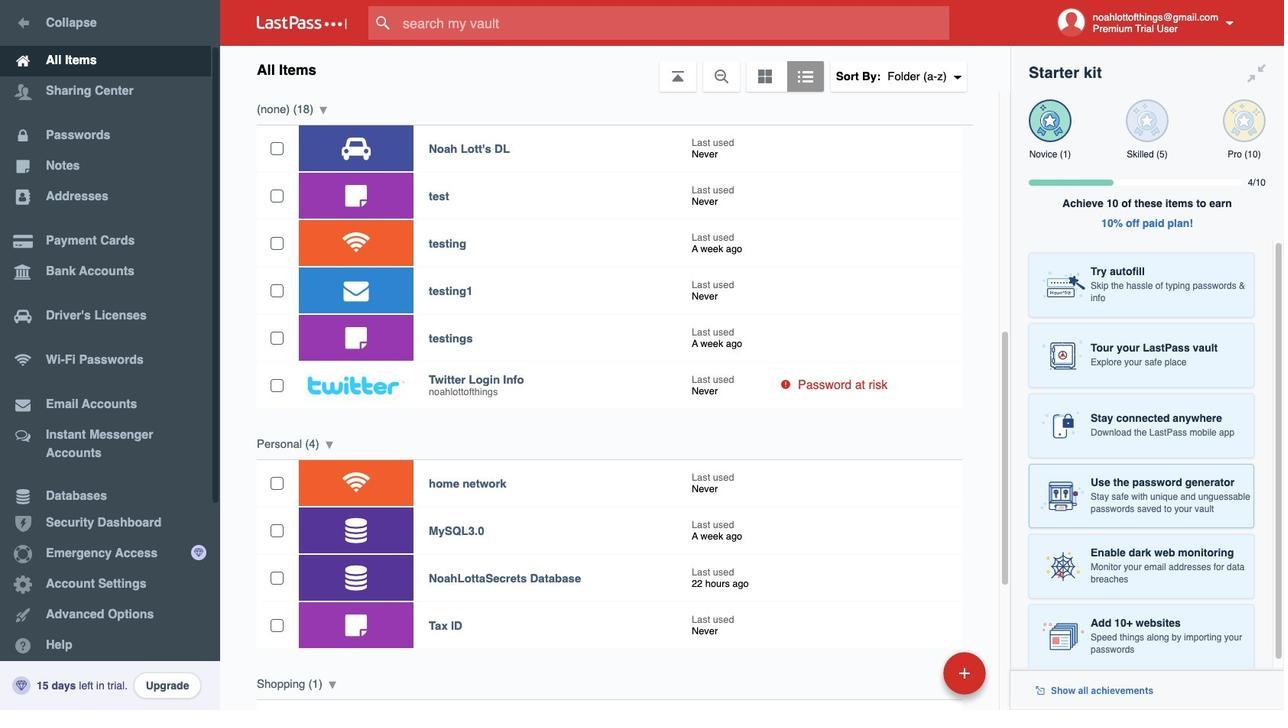 Task type: locate. For each thing, give the bounding box(es) containing it.
vault options navigation
[[220, 46, 1010, 92]]

Search search field
[[368, 6, 979, 40]]

new item navigation
[[838, 647, 995, 710]]

main navigation navigation
[[0, 0, 220, 710]]

new item element
[[838, 651, 991, 695]]



Task type: describe. For each thing, give the bounding box(es) containing it.
lastpass image
[[257, 16, 347, 30]]

search my vault text field
[[368, 6, 979, 40]]



